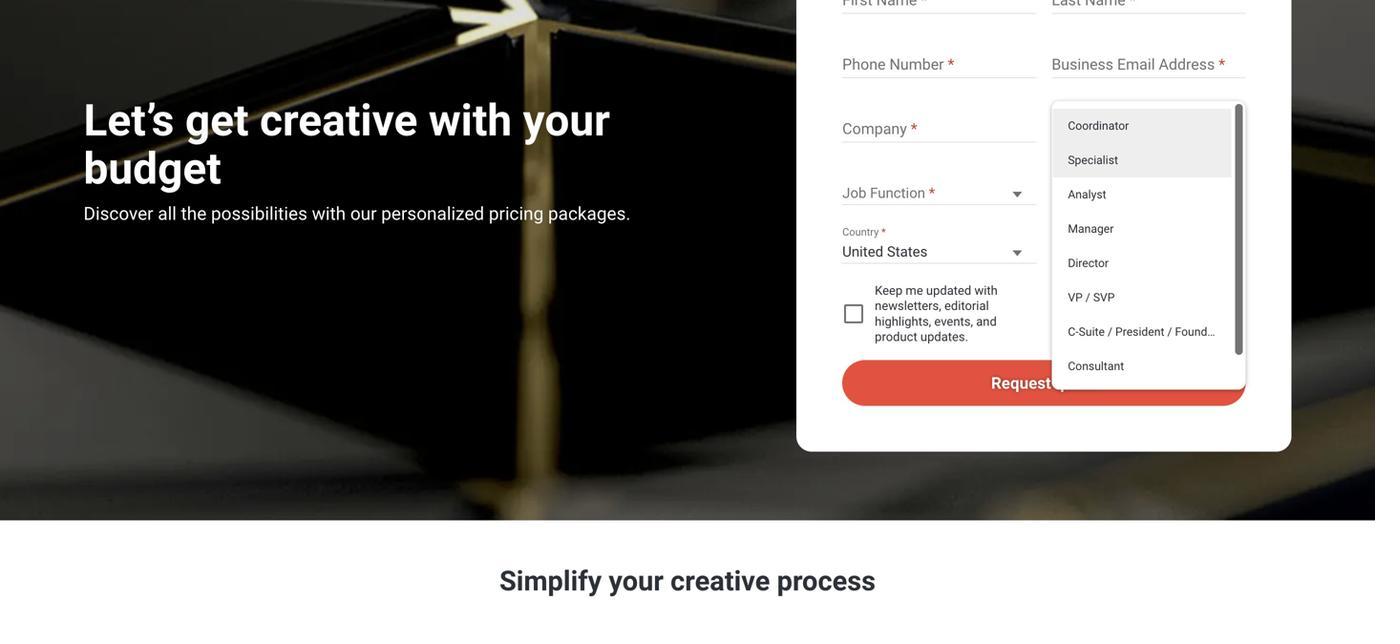 Task type: describe. For each thing, give the bounding box(es) containing it.
states
[[887, 244, 928, 260]]

get
[[185, 95, 249, 146]]

quote
[[1056, 374, 1097, 393]]

creative for your
[[671, 566, 770, 598]]

me
[[906, 284, 924, 298]]

simplify
[[500, 566, 602, 598]]

events,
[[935, 315, 973, 329]]

Phone Number text field
[[843, 55, 1037, 78]]

simplify your creative process
[[500, 566, 876, 598]]

product
[[875, 330, 918, 345]]

updates.
[[921, 330, 969, 345]]

highlights,
[[875, 315, 932, 329]]

1 vertical spatial your
[[609, 566, 664, 598]]

united states
[[843, 244, 928, 260]]

let's get creative with your budget banner
[[0, 0, 1376, 524]]

and
[[977, 315, 997, 329]]

with for updated
[[975, 284, 998, 298]]

country *
[[843, 226, 886, 238]]

united
[[843, 244, 884, 260]]

Last Name text field
[[1052, 0, 1246, 14]]

Company text field
[[843, 120, 1037, 143]]



Task type: locate. For each thing, give the bounding box(es) containing it.
0 horizontal spatial creative
[[260, 95, 418, 146]]

0 vertical spatial with
[[429, 95, 512, 146]]

with
[[429, 95, 512, 146], [975, 284, 998, 298]]

1 horizontal spatial creative
[[671, 566, 770, 598]]

request quote
[[992, 374, 1097, 393]]

*
[[882, 226, 886, 238]]

with inside keep me updated with newsletters, editorial highlights, events, and product updates.
[[975, 284, 998, 298]]

keep
[[875, 284, 903, 298]]

0 vertical spatial your
[[523, 95, 610, 146]]

editorial
[[945, 299, 989, 314]]

with for creative
[[429, 95, 512, 146]]

updated
[[927, 284, 972, 298]]

request quote button
[[843, 361, 1246, 406]]

0 horizontal spatial with
[[429, 95, 512, 146]]

country
[[843, 226, 879, 238]]

creative for get
[[260, 95, 418, 146]]

your inside let's get creative with your budget
[[523, 95, 610, 146]]

request
[[992, 374, 1052, 393]]

0 vertical spatial creative
[[260, 95, 418, 146]]

keep me updated with newsletters, editorial highlights, events, and product updates.
[[875, 284, 998, 345]]

1 vertical spatial creative
[[671, 566, 770, 598]]

with inside let's get creative with your budget
[[429, 95, 512, 146]]

creative inside let's get creative with your budget
[[260, 95, 418, 146]]

1 vertical spatial with
[[975, 284, 998, 298]]

process
[[777, 566, 876, 598]]

budget
[[84, 143, 221, 194]]

creative
[[260, 95, 418, 146], [671, 566, 770, 598]]

1 horizontal spatial with
[[975, 284, 998, 298]]

let's
[[84, 95, 174, 146]]

Business Email Address text field
[[1052, 55, 1246, 78]]

let's get creative with your budget
[[84, 95, 610, 194]]

your
[[523, 95, 610, 146], [609, 566, 664, 598]]

First Name text field
[[843, 0, 1037, 14]]

newsletters,
[[875, 299, 942, 314]]



Task type: vqa. For each thing, say whether or not it's contained in the screenshot.
left the creative
yes



